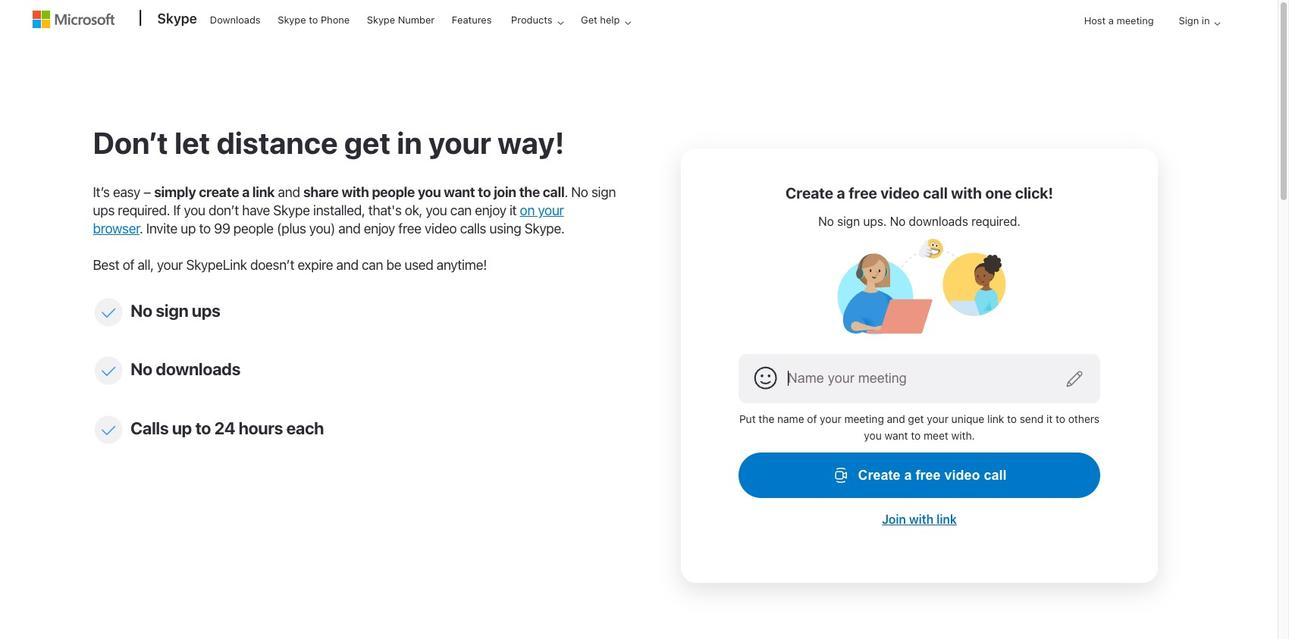 Task type: locate. For each thing, give the bounding box(es) containing it.
with left one
[[952, 184, 983, 202]]

free up ups.
[[849, 184, 878, 202]]

0 vertical spatial downloads
[[909, 214, 969, 228]]

number
[[398, 14, 435, 26]]

0 horizontal spatial required.
[[118, 203, 170, 219]]

2 vertical spatial video
[[945, 468, 981, 483]]

0 vertical spatial free
[[849, 184, 878, 202]]

0 vertical spatial meeting
[[1117, 14, 1154, 27]]

with up installed,
[[342, 184, 369, 200]]

1 horizontal spatial meeting
[[1117, 14, 1154, 27]]

free down the ok,
[[399, 221, 422, 237]]

call for create a free video call
[[984, 468, 1007, 483]]

sign left ups.
[[838, 214, 861, 228]]

call up no sign ups. no downloads required.
[[924, 184, 948, 202]]

1 vertical spatial up
[[172, 418, 192, 438]]

of inside put the name of your meeting and get your unique link to send it to others you want to meet with.
[[808, 412, 817, 425]]

0 horizontal spatial sign
[[156, 300, 188, 321]]

people down have
[[234, 221, 274, 237]]

0 vertical spatial sign
[[592, 184, 616, 200]]

1 horizontal spatial in
[[1202, 14, 1211, 27]]

1 horizontal spatial can
[[451, 203, 472, 219]]

and for link
[[278, 184, 300, 200]]

create a free video call with one click!
[[786, 184, 1054, 202]]

0 horizontal spatial in
[[397, 124, 422, 160]]

to
[[309, 14, 318, 26], [478, 184, 491, 200], [199, 221, 211, 237], [1008, 412, 1017, 425], [1056, 412, 1066, 425], [195, 418, 211, 438], [912, 430, 921, 442]]

want up the calls on the top left of the page
[[444, 184, 475, 200]]

skype inside . no sign ups required. if you don't have skype installed, that's ok, you can enjoy it
[[273, 203, 310, 219]]

no right . at the top left of the page
[[571, 184, 589, 200]]

with
[[342, 184, 369, 200], [952, 184, 983, 202], [910, 513, 934, 526]]

simply
[[154, 184, 196, 200]]

free inside heading
[[849, 184, 878, 202]]

0 horizontal spatial meeting
[[845, 412, 885, 425]]

1 horizontal spatial sign
[[592, 184, 616, 200]]

1 horizontal spatial video
[[881, 184, 920, 202]]

can
[[451, 203, 472, 219], [362, 257, 383, 273]]

link inside put the name of your meeting and get your unique link to send it to others you want to meet with.
[[988, 412, 1005, 425]]

distance
[[217, 124, 338, 160]]

your inside on your browser
[[538, 203, 564, 219]]

up
[[181, 221, 196, 237], [172, 418, 192, 438]]

1 horizontal spatial call
[[924, 184, 948, 202]]

enjoy down that's
[[364, 221, 395, 237]]

up right . invite
[[181, 221, 196, 237]]

your
[[429, 124, 492, 160], [538, 203, 564, 219], [157, 257, 183, 273], [820, 412, 842, 425], [927, 412, 949, 425]]

0 vertical spatial it
[[510, 203, 517, 219]]

and right the expire
[[337, 257, 359, 273]]

skype left number
[[367, 14, 395, 26]]

video down with.
[[945, 468, 981, 483]]

0 vertical spatial up
[[181, 221, 196, 237]]

video
[[881, 184, 920, 202], [425, 221, 457, 237], [945, 468, 981, 483]]

and inside put the name of your meeting and get your unique link to send it to others you want to meet with.
[[887, 412, 906, 425]]

1 horizontal spatial people
[[372, 184, 415, 200]]

installed,
[[313, 203, 365, 219]]

a inside button
[[905, 468, 912, 483]]

0 horizontal spatial ups
[[93, 203, 115, 219]]

ups down it's
[[93, 203, 115, 219]]

downloads down 'create a free video call with one click!' heading
[[909, 214, 969, 228]]

way!
[[498, 124, 565, 160]]

ups.
[[864, 214, 887, 228]]

. invite
[[140, 221, 178, 237]]

can left be
[[362, 257, 383, 273]]

.
[[565, 184, 568, 200]]

link up have
[[253, 184, 275, 200]]

1 vertical spatial it
[[1047, 412, 1053, 425]]

expire
[[298, 257, 333, 273]]

link down create a free video call
[[937, 513, 957, 526]]

create inside heading
[[786, 184, 834, 202]]

no down "all,"
[[131, 300, 152, 321]]

want inside put the name of your meeting and get your unique link to send it to others you want to meet with.
[[885, 430, 909, 442]]

get
[[581, 14, 598, 26]]

1 horizontal spatial enjoy
[[475, 203, 507, 219]]

one
[[986, 184, 1012, 202]]

a inside heading
[[837, 184, 846, 202]]

hours
[[239, 418, 283, 438]]

create
[[786, 184, 834, 202], [858, 468, 901, 483]]

call up skype.
[[543, 184, 565, 200]]

1 vertical spatial get
[[909, 412, 925, 425]]

in
[[1202, 14, 1211, 27], [397, 124, 422, 160]]

sign right . at the top left of the page
[[592, 184, 616, 200]]

video inside heading
[[881, 184, 920, 202]]

enjoy
[[475, 203, 507, 219], [364, 221, 395, 237]]

1 horizontal spatial get
[[909, 412, 925, 425]]

to left 24
[[195, 418, 211, 438]]

create a free video call button
[[739, 453, 1101, 498]]

a
[[1109, 14, 1115, 27], [242, 184, 250, 200], [837, 184, 846, 202], [905, 468, 912, 483]]

video up no sign ups. no downloads required.
[[881, 184, 920, 202]]

free down meet
[[916, 468, 941, 483]]

can up the calls on the top left of the page
[[451, 203, 472, 219]]

1 horizontal spatial want
[[885, 430, 909, 442]]

no
[[571, 184, 589, 200], [819, 214, 834, 228], [890, 214, 906, 228], [131, 300, 152, 321], [131, 359, 152, 379]]

with right join
[[910, 513, 934, 526]]

skype for skype
[[157, 11, 197, 27]]

it's easy – simply create a link and share with people you want to join the call
[[93, 184, 565, 200]]

name
[[778, 412, 805, 425]]

1 horizontal spatial ups
[[192, 300, 220, 321]]

calls up to 24 hours each
[[131, 418, 324, 438]]

downloads
[[909, 214, 969, 228], [156, 359, 241, 379]]

1 vertical spatial people
[[234, 221, 274, 237]]

phone
[[321, 14, 350, 26]]

it's
[[93, 184, 110, 200]]

2 horizontal spatial link
[[988, 412, 1005, 425]]

in right sign
[[1202, 14, 1211, 27]]

can inside . no sign ups required. if you don't have skype installed, that's ok, you can enjoy it
[[451, 203, 472, 219]]

1 vertical spatial video
[[425, 221, 457, 237]]

meeting right host
[[1117, 14, 1154, 27]]

don't let distance get in your way! main content
[[0, 49, 1278, 640]]

1 vertical spatial link
[[988, 412, 1005, 425]]

1 vertical spatial enjoy
[[364, 221, 395, 237]]

1 vertical spatial the
[[759, 412, 775, 425]]

downloads down 'no sign ups'
[[156, 359, 241, 379]]

skype left phone
[[278, 14, 306, 26]]

call inside heading
[[924, 184, 948, 202]]

of left "all,"
[[123, 257, 134, 273]]

call for create a free video call with one click!
[[924, 184, 948, 202]]

sign up no downloads
[[156, 300, 188, 321]]

get help
[[581, 14, 620, 26]]

it
[[510, 203, 517, 219], [1047, 412, 1053, 425]]

1 horizontal spatial link
[[937, 513, 957, 526]]

call
[[543, 184, 565, 200], [924, 184, 948, 202], [984, 468, 1007, 483]]

0 horizontal spatial of
[[123, 257, 134, 273]]

0 horizontal spatial with
[[342, 184, 369, 200]]

you right if
[[184, 203, 205, 219]]

your left way!
[[429, 124, 492, 160]]

your right name
[[820, 412, 842, 425]]

no for no sign ups. no downloads required.
[[819, 214, 834, 228]]

used
[[405, 257, 434, 273]]

1 vertical spatial create
[[858, 468, 901, 483]]

create
[[199, 184, 239, 200]]

want left meet
[[885, 430, 909, 442]]

2 horizontal spatial call
[[984, 468, 1007, 483]]

join
[[883, 513, 907, 526]]

required. down the –
[[118, 203, 170, 219]]

video inside button
[[945, 468, 981, 483]]

get up . no sign ups required. if you don't have skype installed, that's ok, you can enjoy it
[[344, 124, 391, 160]]

skype
[[157, 11, 197, 27], [278, 14, 306, 26], [367, 14, 395, 26], [273, 203, 310, 219]]

want
[[444, 184, 475, 200], [885, 430, 909, 442]]

people up that's
[[372, 184, 415, 200]]

a for create a free video call with one click!
[[837, 184, 846, 202]]

0 vertical spatial of
[[123, 257, 134, 273]]

the inside put the name of your meeting and get your unique link to send it to others you want to meet with.
[[759, 412, 775, 425]]

2 horizontal spatial video
[[945, 468, 981, 483]]

call down 'unique'
[[984, 468, 1007, 483]]

and for you)
[[339, 221, 361, 237]]

Open avatar picker button
[[751, 364, 781, 394]]

1 vertical spatial want
[[885, 430, 909, 442]]

get up meet
[[909, 412, 925, 425]]

it inside put the name of your meeting and get your unique link to send it to others you want to meet with.
[[1047, 412, 1053, 425]]

each
[[286, 418, 324, 438]]

0 horizontal spatial create
[[786, 184, 834, 202]]

a inside menu bar
[[1109, 14, 1115, 27]]

0 vertical spatial video
[[881, 184, 920, 202]]

1 vertical spatial in
[[397, 124, 422, 160]]

and down installed,
[[339, 221, 361, 237]]

create for create a free video call with one click!
[[786, 184, 834, 202]]

it right send
[[1047, 412, 1053, 425]]

video left the calls on the top left of the page
[[425, 221, 457, 237]]

1 vertical spatial sign
[[838, 214, 861, 228]]

required. down one
[[972, 214, 1021, 228]]

1 horizontal spatial of
[[808, 412, 817, 425]]

downloads link
[[203, 1, 268, 37]]

to left meet
[[912, 430, 921, 442]]

no for no sign ups
[[131, 300, 152, 321]]

skype up (plus
[[273, 203, 310, 219]]

you
[[418, 184, 441, 200], [184, 203, 205, 219], [426, 203, 447, 219], [865, 430, 882, 442]]

create inside button
[[858, 468, 901, 483]]

menu bar
[[1073, 2, 1227, 52]]

1 vertical spatial can
[[362, 257, 383, 273]]

in up the ok,
[[397, 124, 422, 160]]

open avatar picker image
[[754, 367, 778, 391]]

and down name your meeting text field
[[887, 412, 906, 425]]

skype link
[[150, 1, 202, 42]]

0 horizontal spatial enjoy
[[364, 221, 395, 237]]

skypelink
[[186, 257, 247, 273]]

0 vertical spatial ups
[[93, 203, 115, 219]]

sign
[[592, 184, 616, 200], [838, 214, 861, 228], [156, 300, 188, 321]]

link right 'unique'
[[988, 412, 1005, 425]]

sign
[[1180, 14, 1200, 27]]

1 horizontal spatial create
[[858, 468, 901, 483]]

to left 99
[[199, 221, 211, 237]]

0 vertical spatial enjoy
[[475, 203, 507, 219]]

up for calls
[[172, 418, 192, 438]]

meeting down name your meeting text field
[[845, 412, 885, 425]]

you up the create a free video call button
[[865, 430, 882, 442]]

0 horizontal spatial can
[[362, 257, 383, 273]]

link
[[253, 184, 275, 200], [988, 412, 1005, 425], [937, 513, 957, 526]]

0 horizontal spatial free
[[399, 221, 422, 237]]

it left the on
[[510, 203, 517, 219]]

send
[[1020, 412, 1044, 425]]

0 vertical spatial in
[[1202, 14, 1211, 27]]

2 horizontal spatial sign
[[838, 214, 861, 228]]

0 vertical spatial link
[[253, 184, 275, 200]]

all,
[[138, 257, 154, 273]]

join
[[494, 184, 517, 200]]

get
[[344, 124, 391, 160], [909, 412, 925, 425]]

the
[[519, 184, 540, 200], [759, 412, 775, 425]]

of
[[123, 257, 134, 273], [808, 412, 817, 425]]

1 horizontal spatial free
[[849, 184, 878, 202]]

others
[[1069, 412, 1100, 425]]

the up the on
[[519, 184, 540, 200]]

0 vertical spatial people
[[372, 184, 415, 200]]

navigation
[[1073, 2, 1227, 52]]

skype left downloads link on the left of page
[[157, 11, 197, 27]]

0 vertical spatial create
[[786, 184, 834, 202]]

0 horizontal spatial call
[[543, 184, 565, 200]]

no for no downloads
[[131, 359, 152, 379]]

2 horizontal spatial free
[[916, 468, 941, 483]]

doesn't
[[250, 257, 294, 273]]

to left join
[[478, 184, 491, 200]]

no up calls
[[131, 359, 152, 379]]

join with link
[[883, 513, 957, 526]]

0 vertical spatial want
[[444, 184, 475, 200]]

it inside . no sign ups required. if you don't have skype installed, that's ok, you can enjoy it
[[510, 203, 517, 219]]

no left ups.
[[819, 214, 834, 228]]

0 horizontal spatial it
[[510, 203, 517, 219]]

1 horizontal spatial the
[[759, 412, 775, 425]]

create a free video call
[[858, 468, 1007, 483]]

1 horizontal spatial it
[[1047, 412, 1053, 425]]

0 horizontal spatial link
[[253, 184, 275, 200]]

free inside button
[[916, 468, 941, 483]]

2 vertical spatial free
[[916, 468, 941, 483]]

of right name
[[808, 412, 817, 425]]

enjoy down join
[[475, 203, 507, 219]]

0 vertical spatial get
[[344, 124, 391, 160]]

microsoft image
[[32, 11, 114, 28]]

0 horizontal spatial want
[[444, 184, 475, 200]]

features link
[[445, 1, 499, 37]]

to left 'others'
[[1056, 412, 1066, 425]]

people
[[372, 184, 415, 200], [234, 221, 274, 237]]

on your browser
[[93, 203, 564, 237]]

up right calls
[[172, 418, 192, 438]]

the right put
[[759, 412, 775, 425]]

meet now image
[[833, 239, 1007, 335]]

video for create a free video call with one click!
[[881, 184, 920, 202]]

2 horizontal spatial with
[[952, 184, 983, 202]]

2 vertical spatial sign
[[156, 300, 188, 321]]

0 horizontal spatial the
[[519, 184, 540, 200]]

your up skype.
[[538, 203, 564, 219]]

1 vertical spatial downloads
[[156, 359, 241, 379]]

call inside button
[[984, 468, 1007, 483]]

1 vertical spatial meeting
[[845, 412, 885, 425]]

0 vertical spatial can
[[451, 203, 472, 219]]

1 vertical spatial of
[[808, 412, 817, 425]]

ups down the "skypelink"
[[192, 300, 220, 321]]

free
[[849, 184, 878, 202], [399, 221, 422, 237], [916, 468, 941, 483]]

and left share
[[278, 184, 300, 200]]

. invite up to 99 people (plus you) and enjoy free video calls using skype.
[[140, 221, 565, 237]]



Task type: vqa. For each thing, say whether or not it's contained in the screenshot.
video corresponding to Create a free video call
yes



Task type: describe. For each thing, give the bounding box(es) containing it.
easy
[[113, 184, 140, 200]]

0 vertical spatial the
[[519, 184, 540, 200]]

your up meet
[[927, 412, 949, 425]]

you)
[[309, 221, 335, 237]]

on
[[520, 203, 535, 219]]

host a meeting link
[[1073, 2, 1167, 41]]

0 horizontal spatial downloads
[[156, 359, 241, 379]]

your right "all,"
[[157, 257, 183, 273]]

edit text image
[[1066, 370, 1084, 389]]

don't
[[93, 124, 168, 160]]

using
[[490, 221, 522, 237]]

ok,
[[405, 203, 423, 219]]

don't
[[209, 203, 239, 219]]

1 vertical spatial ups
[[192, 300, 220, 321]]

get help button
[[571, 1, 644, 39]]

skype for skype number
[[367, 14, 395, 26]]

to left send
[[1008, 412, 1017, 425]]

to left phone
[[309, 14, 318, 26]]

a for host a meeting
[[1109, 14, 1115, 27]]

skype.
[[525, 221, 565, 237]]

1 vertical spatial free
[[399, 221, 422, 237]]

unique
[[952, 412, 985, 425]]

1 horizontal spatial required.
[[972, 214, 1021, 228]]

free for create a free video call with one click!
[[849, 184, 878, 202]]

0 horizontal spatial video
[[425, 221, 457, 237]]

products
[[511, 14, 553, 26]]

. no sign ups required. if you don't have skype installed, that's ok, you can enjoy it
[[93, 184, 616, 219]]

you right the ok,
[[426, 203, 447, 219]]

features
[[452, 14, 492, 26]]

sign for no sign ups
[[156, 300, 188, 321]]

free for create a free video call
[[916, 468, 941, 483]]

0 horizontal spatial get
[[344, 124, 391, 160]]

don't let distance get in your way!
[[93, 124, 565, 160]]

arrow down image
[[1209, 14, 1227, 33]]

put the name of your meeting and get your unique link to send it to others you want to meet with.
[[740, 412, 1100, 442]]

–
[[144, 184, 151, 200]]

anytime!
[[437, 257, 487, 273]]

sign in link
[[1167, 2, 1227, 41]]

create a free video call with one click! heading
[[786, 184, 1054, 204]]

0 horizontal spatial people
[[234, 221, 274, 237]]

host
[[1085, 14, 1106, 27]]

video for create a free video call
[[945, 468, 981, 483]]

best of all, your skypelink doesn't expire and can be used anytime!
[[93, 257, 487, 273]]

no sign ups. no downloads required.
[[819, 214, 1021, 228]]

navigation containing host a meeting
[[1073, 2, 1227, 52]]

skype number link
[[360, 1, 442, 37]]

calls
[[460, 221, 487, 237]]

you inside put the name of your meeting and get your unique link to send it to others you want to meet with.
[[865, 430, 882, 442]]

no downloads
[[131, 359, 241, 379]]

a for create a free video call
[[905, 468, 912, 483]]

with inside 'create a free video call with one click!' heading
[[952, 184, 983, 202]]

browser
[[93, 221, 140, 237]]

join with link link
[[883, 513, 957, 526]]

that's
[[369, 203, 402, 219]]

menu bar containing host a meeting
[[1073, 2, 1227, 52]]

up for . invite
[[181, 221, 196, 237]]

skype to phone link
[[271, 1, 357, 37]]

1 horizontal spatial with
[[910, 513, 934, 526]]

share
[[303, 184, 339, 200]]

you up the ok,
[[418, 184, 441, 200]]

with.
[[952, 430, 975, 442]]

if
[[173, 203, 181, 219]]

skype to phone
[[278, 14, 350, 26]]

downloads
[[210, 14, 261, 26]]

products button
[[502, 1, 576, 39]]

skype number
[[367, 14, 435, 26]]

2 vertical spatial link
[[937, 513, 957, 526]]

meeting inside put the name of your meeting and get your unique link to send it to others you want to meet with.
[[845, 412, 885, 425]]

have
[[242, 203, 270, 219]]

ups inside . no sign ups required. if you don't have skype installed, that's ok, you can enjoy it
[[93, 203, 115, 219]]

Name your meeting text field
[[739, 354, 1101, 403]]

let
[[175, 124, 210, 160]]

no inside . no sign ups required. if you don't have skype installed, that's ok, you can enjoy it
[[571, 184, 589, 200]]

best
[[93, 257, 119, 273]]

no right ups.
[[890, 214, 906, 228]]

(plus
[[277, 221, 306, 237]]

no sign ups
[[131, 300, 220, 321]]

host a meeting
[[1085, 14, 1154, 27]]

meet
[[924, 430, 949, 442]]

help
[[600, 14, 620, 26]]

create for create a free video call
[[858, 468, 901, 483]]

get inside put the name of your meeting and get your unique link to send it to others you want to meet with.
[[909, 412, 925, 425]]

sign for no sign ups. no downloads required.
[[838, 214, 861, 228]]

put
[[740, 412, 756, 425]]

on your browser link
[[93, 203, 564, 237]]

1 horizontal spatial downloads
[[909, 214, 969, 228]]

click!
[[1016, 184, 1054, 202]]

sign inside . no sign ups required. if you don't have skype installed, that's ok, you can enjoy it
[[592, 184, 616, 200]]

and for expire
[[337, 257, 359, 273]]

required. inside . no sign ups required. if you don't have skype installed, that's ok, you can enjoy it
[[118, 203, 170, 219]]

24
[[214, 418, 235, 438]]

sign in
[[1180, 14, 1211, 27]]

enjoy inside . no sign ups required. if you don't have skype installed, that's ok, you can enjoy it
[[475, 203, 507, 219]]

calls
[[131, 418, 169, 438]]

99
[[214, 221, 230, 237]]

in inside 'main content'
[[397, 124, 422, 160]]

meeting inside menu bar
[[1117, 14, 1154, 27]]

in inside 'link'
[[1202, 14, 1211, 27]]

skype for skype to phone
[[278, 14, 306, 26]]

be
[[386, 257, 401, 273]]



